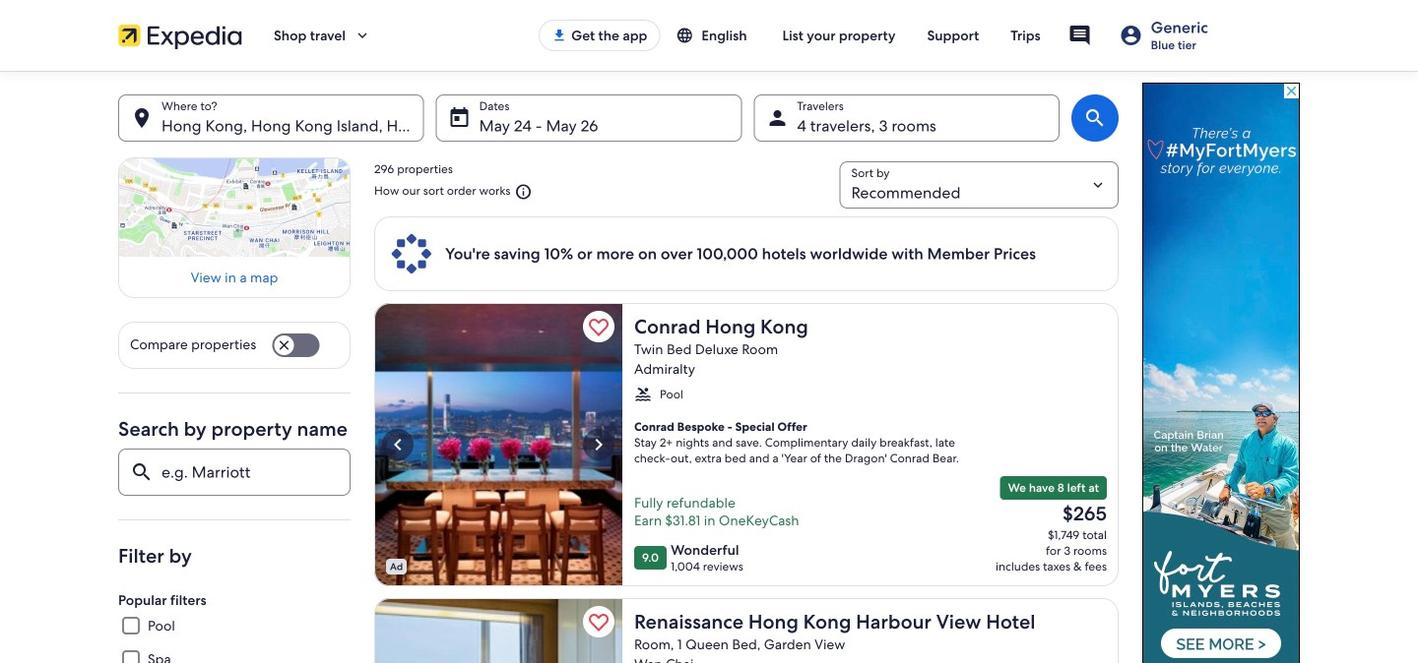 Task type: locate. For each thing, give the bounding box(es) containing it.
0 vertical spatial small image
[[676, 27, 694, 44]]

search image
[[1083, 106, 1107, 130]]

static map image image
[[118, 158, 351, 257]]

2 horizontal spatial small image
[[676, 27, 694, 44]]

loyalty lowtier image
[[1120, 24, 1143, 47]]

1 horizontal spatial small image
[[634, 386, 652, 404]]

small image
[[676, 27, 694, 44], [511, 183, 532, 201], [634, 386, 652, 404]]

0 horizontal spatial small image
[[511, 183, 532, 201]]

2 vertical spatial small image
[[634, 386, 652, 404]]

1 vertical spatial small image
[[511, 183, 532, 201]]

communication center icon image
[[1068, 24, 1092, 47]]



Task type: vqa. For each thing, say whether or not it's contained in the screenshot.
top small icon
yes



Task type: describe. For each thing, give the bounding box(es) containing it.
download the app button image
[[552, 28, 567, 43]]

trailing image
[[354, 27, 371, 44]]

show next image for conrad hong kong image
[[587, 433, 611, 457]]

pool image
[[374, 599, 623, 664]]

show previous image for conrad hong kong image
[[386, 433, 410, 457]]

expedia logo image
[[118, 22, 242, 49]]

executive lounge image
[[374, 303, 623, 587]]

one key blue tier image
[[390, 232, 433, 276]]



